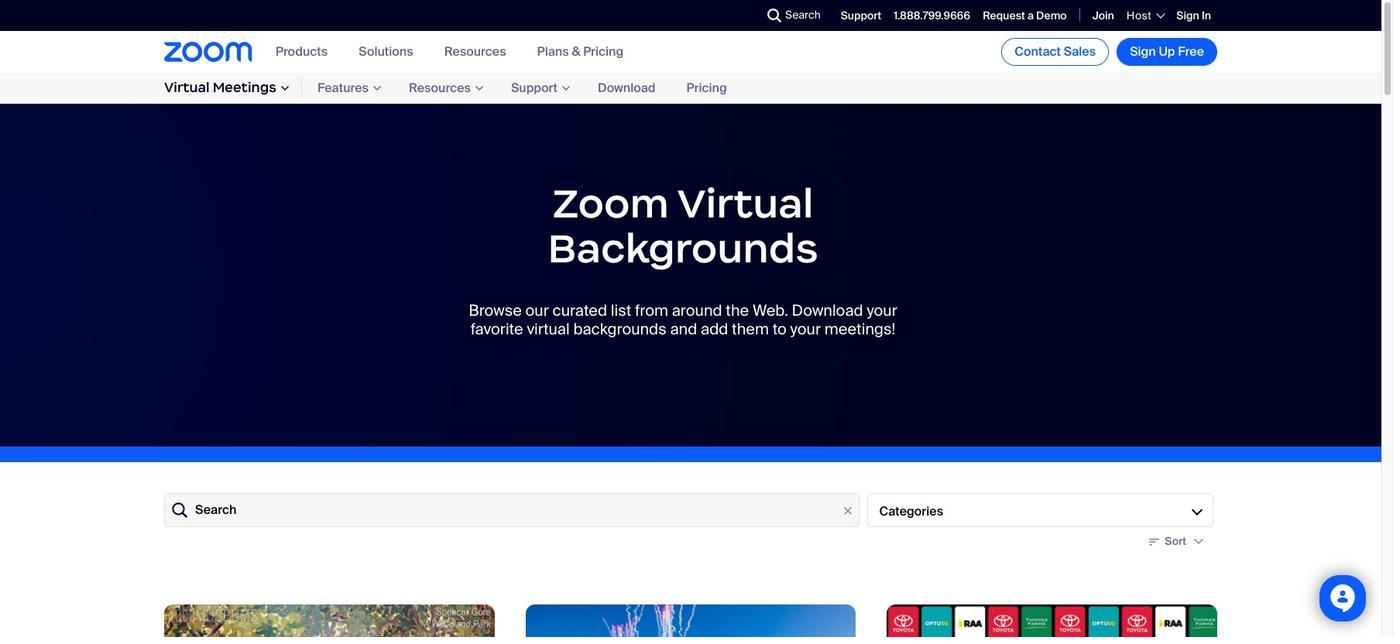 Task type: describe. For each thing, give the bounding box(es) containing it.
request a demo link
[[983, 8, 1067, 22]]

plans & pricing link
[[537, 44, 624, 60]]

sign up free link
[[1117, 38, 1218, 66]]

zoom
[[553, 178, 669, 228]]

them
[[732, 319, 769, 339]]

products
[[276, 44, 328, 60]]

search inside zoom virtual backgrounds main content
[[195, 502, 237, 519]]

sign in link
[[1177, 8, 1211, 22]]

support for support popup button in the left top of the page
[[511, 80, 558, 96]]

up
[[1159, 43, 1175, 60]]

resources for virtual meetings
[[409, 80, 471, 96]]

resources for products
[[444, 44, 506, 60]]

&
[[572, 44, 581, 60]]

contact sales link
[[1002, 38, 1109, 66]]

categories button
[[867, 494, 1214, 528]]

join link
[[1093, 8, 1114, 22]]

in
[[1202, 8, 1211, 22]]

resources button
[[393, 77, 496, 100]]

products button
[[276, 44, 328, 60]]

1 horizontal spatial your
[[867, 301, 897, 321]]

meetings!
[[825, 319, 896, 339]]

0 vertical spatial pricing
[[583, 44, 624, 60]]

support link
[[841, 8, 882, 22]]

sign up free
[[1130, 43, 1204, 60]]

request
[[983, 8, 1025, 22]]

solutions button
[[359, 44, 413, 60]]

favorite
[[471, 319, 523, 339]]

sign in
[[1177, 8, 1211, 22]]

contact
[[1015, 43, 1061, 60]]

virtual
[[527, 319, 570, 339]]

0 horizontal spatial your
[[790, 319, 821, 339]]

backgrounds
[[548, 223, 818, 273]]

demo
[[1037, 8, 1067, 22]]

browse
[[469, 301, 522, 321]]

features button
[[302, 77, 393, 100]]

the
[[726, 301, 749, 321]]

sales
[[1064, 43, 1096, 60]]

resources button
[[444, 44, 506, 60]]

our
[[526, 301, 549, 321]]

virtual meetings button
[[164, 77, 302, 100]]

virtual inside dropdown button
[[164, 79, 210, 96]]

zoom virtual backgrounds
[[548, 178, 818, 273]]



Task type: locate. For each thing, give the bounding box(es) containing it.
contact sales
[[1015, 43, 1096, 60]]

download
[[598, 80, 656, 96], [792, 301, 863, 321]]

to
[[773, 319, 787, 339]]

1 horizontal spatial download
[[792, 301, 863, 321]]

0 horizontal spatial virtual
[[164, 79, 210, 96]]

sign
[[1177, 8, 1199, 22], [1130, 43, 1156, 60]]

categories
[[880, 503, 943, 519]]

add
[[701, 319, 728, 339]]

free
[[1178, 43, 1204, 60]]

resources up resources popup button at the left top
[[444, 44, 506, 60]]

1 vertical spatial support
[[511, 80, 558, 96]]

meetings
[[213, 79, 276, 96]]

1 vertical spatial download
[[792, 301, 863, 321]]

virtual inside zoom virtual backgrounds
[[677, 178, 814, 228]]

support left 1.888.799.9666 link
[[841, 8, 882, 22]]

features
[[318, 80, 369, 96]]

virtual
[[164, 79, 210, 96], [677, 178, 814, 228]]

support inside popup button
[[511, 80, 558, 96]]

0 vertical spatial download
[[598, 80, 656, 96]]

sign for sign in
[[1177, 8, 1199, 22]]

resources inside popup button
[[409, 80, 471, 96]]

1 horizontal spatial support
[[841, 8, 882, 22]]

sign for sign up free
[[1130, 43, 1156, 60]]

Search text field
[[164, 494, 859, 528]]

and
[[670, 319, 697, 339]]

join
[[1093, 8, 1114, 22]]

around
[[672, 301, 722, 321]]

sign inside sign up free link
[[1130, 43, 1156, 60]]

None search field
[[711, 3, 771, 28]]

pricing link
[[671, 76, 743, 100]]

from
[[635, 301, 668, 321]]

plans & pricing
[[537, 44, 624, 60]]

1 horizontal spatial pricing
[[687, 80, 727, 96]]

host
[[1127, 8, 1152, 22]]

download link
[[582, 76, 671, 100]]

resources down resources dropdown button
[[409, 80, 471, 96]]

curated
[[553, 301, 607, 321]]

backgrounds
[[573, 319, 667, 339]]

download right to
[[792, 301, 863, 321]]

sort
[[1165, 534, 1187, 548]]

1.888.799.9666 link
[[894, 8, 971, 22]]

1 vertical spatial search
[[195, 502, 237, 519]]

support
[[841, 8, 882, 22], [511, 80, 558, 96]]

1 horizontal spatial sign
[[1177, 8, 1199, 22]]

request a demo
[[983, 8, 1067, 22]]

1 vertical spatial pricing
[[687, 80, 727, 96]]

0 vertical spatial sign
[[1177, 8, 1199, 22]]

web.
[[753, 301, 788, 321]]

1 vertical spatial resources
[[409, 80, 471, 96]]

sign left up
[[1130, 43, 1156, 60]]

1 horizontal spatial search
[[785, 8, 821, 22]]

0 horizontal spatial sign
[[1130, 43, 1156, 60]]

1 horizontal spatial virtual
[[677, 178, 814, 228]]

plans
[[537, 44, 569, 60]]

0 horizontal spatial search
[[195, 502, 237, 519]]

1 vertical spatial sign
[[1130, 43, 1156, 60]]

your
[[867, 301, 897, 321], [790, 319, 821, 339]]

zoom virtual backgrounds main content
[[0, 104, 1382, 637]]

search image
[[768, 9, 782, 22], [768, 9, 782, 22]]

solutions
[[359, 44, 413, 60]]

download inside browse our curated list from around the web. download your favorite virtual backgrounds and add them to your meetings!
[[792, 301, 863, 321]]

zoom logo image
[[164, 42, 252, 62]]

pricing
[[583, 44, 624, 60], [687, 80, 727, 96]]

0 vertical spatial support
[[841, 8, 882, 22]]

0 vertical spatial resources
[[444, 44, 506, 60]]

a
[[1028, 8, 1034, 22]]

0 vertical spatial virtual
[[164, 79, 210, 96]]

0 horizontal spatial download
[[598, 80, 656, 96]]

browse our curated list from around the web. download your favorite virtual backgrounds and add them to your meetings!
[[469, 301, 897, 339]]

search
[[785, 8, 821, 22], [195, 502, 237, 519]]

sign left the in
[[1177, 8, 1199, 22]]

0 horizontal spatial support
[[511, 80, 558, 96]]

1.888.799.9666
[[894, 8, 971, 22]]

sort button
[[1146, 528, 1210, 555]]

clear search image
[[839, 503, 856, 520]]

support down plans
[[511, 80, 558, 96]]

0 horizontal spatial pricing
[[583, 44, 624, 60]]

support button
[[496, 77, 582, 100]]

support for support link
[[841, 8, 882, 22]]

host button
[[1127, 8, 1164, 22]]

list
[[611, 301, 631, 321]]

download down plans & pricing link
[[598, 80, 656, 96]]

0 vertical spatial search
[[785, 8, 821, 22]]

resources
[[444, 44, 506, 60], [409, 80, 471, 96]]

virtual meetings
[[164, 79, 276, 96]]

1 vertical spatial virtual
[[677, 178, 814, 228]]



Task type: vqa. For each thing, say whether or not it's contained in the screenshot.
ease
no



